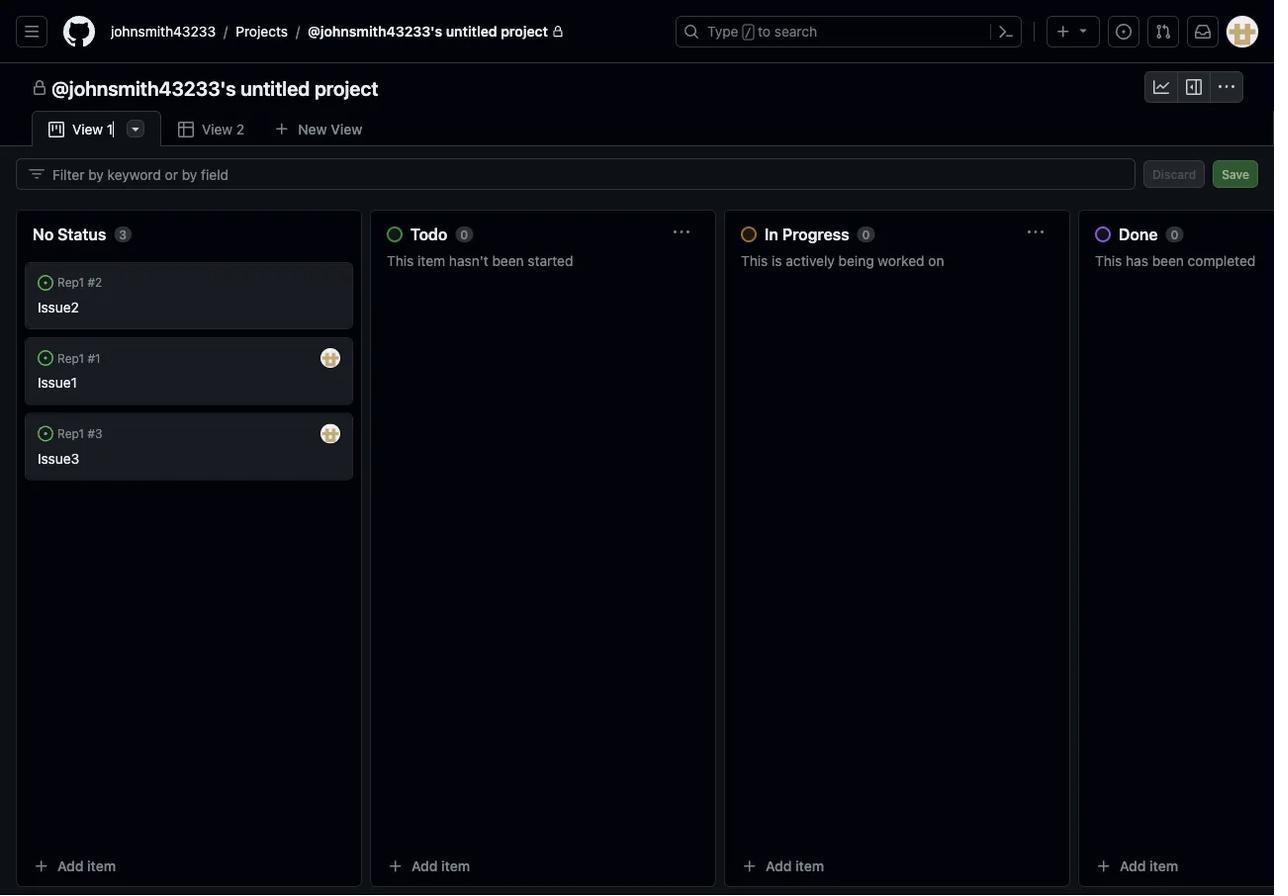 Task type: describe. For each thing, give the bounding box(es) containing it.
notifications image
[[1195, 24, 1211, 40]]

sc 9kayk9 0 image inside view filters region
[[29, 166, 45, 182]]

0 for in progress
[[862, 228, 870, 241]]

done
[[1119, 225, 1158, 244]]

johnsmith43233 image
[[321, 348, 340, 368]]

open issue image for issue3
[[38, 426, 53, 441]]

issue2
[[38, 299, 79, 316]]

new view button
[[261, 113, 375, 145]]

/ for type
[[745, 26, 752, 40]]

project navigation
[[0, 63, 1274, 111]]

# for issue3
[[88, 426, 95, 440]]

project inside navigation
[[314, 76, 378, 99]]

this item hasn't been started
[[387, 252, 573, 269]]

issue1 button
[[38, 375, 77, 391]]

this for in progress
[[741, 252, 768, 269]]

lock image
[[552, 26, 564, 38]]

issue opened image
[[1116, 24, 1132, 40]]

untitled inside project navigation
[[241, 76, 310, 99]]

discard
[[1152, 167, 1196, 181]]

in progress column menu image
[[1028, 225, 1044, 240]]

save button
[[1213, 160, 1258, 188]]

issue3 button
[[38, 450, 79, 466]]

this for todo
[[387, 252, 414, 269]]

this has been completed
[[1095, 252, 1256, 269]]

@johnsmith43233's untitled project inside list
[[308, 23, 548, 40]]

view filters region
[[16, 158, 1258, 190]]

view options for view 1 image
[[128, 121, 143, 137]]

save
[[1222, 167, 1249, 181]]

view 2 link
[[161, 111, 261, 147]]

0 horizontal spatial 2
[[95, 276, 102, 290]]

sc 9kayk9 0 image inside project navigation
[[1219, 79, 1235, 95]]

issue2 button
[[38, 299, 79, 316]]

command palette image
[[998, 24, 1014, 40]]

status
[[58, 225, 106, 244]]

untitled inside '@johnsmith43233's untitled project' link
[[446, 23, 497, 40]]

has
[[1126, 252, 1148, 269]]

view 2
[[202, 121, 245, 138]]

item
[[418, 252, 445, 269]]

rep1 # 2
[[57, 276, 102, 290]]

tab panel containing no status
[[0, 146, 1274, 895]]

todo column menu image
[[674, 225, 690, 240]]

project inside list
[[501, 23, 548, 40]]

Change view name field
[[72, 120, 115, 139]]

3 this from the left
[[1095, 252, 1122, 269]]

type
[[707, 23, 739, 40]]

on
[[928, 252, 944, 269]]

projects
[[236, 23, 288, 40]]

tab list containing new view
[[32, 111, 407, 147]]

search
[[774, 23, 817, 40]]

rep1 for issue3
[[57, 426, 84, 440]]

todo
[[411, 225, 447, 244]]

1 # from the top
[[88, 276, 95, 290]]

actively
[[786, 252, 835, 269]]

1 vertical spatial 3
[[95, 426, 102, 440]]



Task type: locate. For each thing, give the bounding box(es) containing it.
johnsmith43233 link
[[103, 16, 224, 47]]

untitled up new
[[241, 76, 310, 99]]

hasn't
[[449, 252, 488, 269]]

3 rep1 from the top
[[57, 426, 84, 440]]

2 vertical spatial #
[[88, 426, 95, 440]]

0 horizontal spatial /
[[224, 23, 228, 40]]

1 vertical spatial #
[[88, 351, 95, 365]]

Filter by keyword or by field field
[[52, 159, 1119, 189]]

1 vertical spatial rep1
[[57, 351, 84, 365]]

1 horizontal spatial /
[[296, 23, 300, 40]]

tab list
[[32, 111, 407, 147]]

1 open issue image from the top
[[38, 350, 53, 366]]

0 vertical spatial #
[[88, 276, 95, 290]]

open issue image up 'issue3' button
[[38, 426, 53, 441]]

3 # from the top
[[88, 426, 95, 440]]

view right new
[[331, 121, 362, 137]]

2 rep1 from the top
[[57, 351, 84, 365]]

sc 9kayk9 0 image
[[1153, 79, 1169, 95], [1186, 79, 1202, 95], [32, 80, 47, 96], [48, 122, 64, 138], [178, 122, 194, 138]]

2 0 from the left
[[862, 228, 870, 241]]

is
[[772, 252, 782, 269]]

new view
[[298, 121, 362, 137]]

0 up being
[[862, 228, 870, 241]]

rep1 # 3
[[57, 426, 102, 440]]

/ inside 'type / to search'
[[745, 26, 752, 40]]

johnsmith43233 / projects /
[[111, 23, 300, 40]]

2
[[236, 121, 245, 138], [95, 276, 102, 290]]

0 for done
[[1171, 228, 1179, 241]]

/
[[224, 23, 228, 40], [296, 23, 300, 40], [745, 26, 752, 40]]

progress
[[782, 225, 849, 244]]

rep1 left 1
[[57, 351, 84, 365]]

2 view from the left
[[202, 121, 233, 138]]

0 vertical spatial untitled
[[446, 23, 497, 40]]

this left item
[[387, 252, 414, 269]]

/ right projects
[[296, 23, 300, 40]]

sc 9kayk9 0 image up no
[[29, 166, 45, 182]]

1 0 from the left
[[460, 228, 468, 241]]

sc 9kayk9 0 image up save button
[[1219, 79, 1235, 95]]

untitled left lock image
[[446, 23, 497, 40]]

in
[[765, 225, 778, 244]]

2 vertical spatial rep1
[[57, 426, 84, 440]]

type / to search
[[707, 23, 817, 40]]

2 horizontal spatial /
[[745, 26, 752, 40]]

0 for todo
[[460, 228, 468, 241]]

0 up this has been completed
[[1171, 228, 1179, 241]]

@johnsmith43233's untitled project inside project navigation
[[51, 76, 378, 99]]

plus image
[[1056, 24, 1071, 40]]

2 # from the top
[[88, 351, 95, 365]]

issue3
[[38, 450, 79, 466]]

view right view options for view 1 icon
[[202, 121, 233, 138]]

/ left projects
[[224, 23, 228, 40]]

2 left new
[[236, 121, 245, 138]]

0 horizontal spatial 0
[[460, 228, 468, 241]]

untitled
[[446, 23, 497, 40], [241, 76, 310, 99]]

1 vertical spatial sc 9kayk9 0 image
[[29, 166, 45, 182]]

1 horizontal spatial untitled
[[446, 23, 497, 40]]

discard button
[[1144, 160, 1205, 188]]

0 horizontal spatial project
[[314, 76, 378, 99]]

1 horizontal spatial 0
[[862, 228, 870, 241]]

2 left more actions icon
[[95, 276, 102, 290]]

more actions image
[[110, 275, 126, 291]]

0 vertical spatial sc 9kayk9 0 image
[[1219, 79, 1235, 95]]

1 horizontal spatial @johnsmith43233's
[[308, 23, 442, 40]]

started
[[528, 252, 573, 269]]

@johnsmith43233's inside project navigation
[[51, 76, 236, 99]]

project up new view
[[314, 76, 378, 99]]

open issue image
[[38, 350, 53, 366], [38, 426, 53, 441]]

1 been from the left
[[492, 252, 524, 269]]

homepage image
[[63, 16, 95, 47]]

1 horizontal spatial this
[[741, 252, 768, 269]]

0
[[460, 228, 468, 241], [862, 228, 870, 241], [1171, 228, 1179, 241]]

been right hasn't at the top left
[[492, 252, 524, 269]]

1 horizontal spatial project
[[501, 23, 548, 40]]

1 vertical spatial @johnsmith43233's untitled project
[[51, 76, 378, 99]]

completed
[[1188, 252, 1256, 269]]

#
[[88, 276, 95, 290], [88, 351, 95, 365], [88, 426, 95, 440]]

1 vertical spatial @johnsmith43233's
[[51, 76, 236, 99]]

sc 9kayk9 0 image
[[1219, 79, 1235, 95], [29, 166, 45, 182]]

worked
[[878, 252, 925, 269]]

0 horizontal spatial this
[[387, 252, 414, 269]]

to
[[758, 23, 771, 40]]

no status
[[33, 225, 106, 244]]

being
[[839, 252, 874, 269]]

1
[[95, 351, 101, 365]]

0 horizontal spatial 3
[[95, 426, 102, 440]]

2 horizontal spatial 0
[[1171, 228, 1179, 241]]

@johnsmith43233's untitled project link
[[300, 16, 572, 47]]

1 vertical spatial project
[[314, 76, 378, 99]]

johnsmith43233
[[111, 23, 216, 40]]

list
[[103, 16, 664, 47]]

2 been from the left
[[1152, 252, 1184, 269]]

0 vertical spatial open issue image
[[38, 350, 53, 366]]

1 rep1 from the top
[[57, 276, 84, 290]]

open issue image
[[38, 275, 53, 291]]

1 horizontal spatial been
[[1152, 252, 1184, 269]]

git pull request image
[[1155, 24, 1171, 40]]

1 this from the left
[[387, 252, 414, 269]]

1 horizontal spatial view
[[331, 121, 362, 137]]

triangle down image
[[1075, 22, 1091, 38]]

been
[[492, 252, 524, 269], [1152, 252, 1184, 269]]

0 horizontal spatial view
[[202, 121, 233, 138]]

0 horizontal spatial untitled
[[241, 76, 310, 99]]

1 horizontal spatial 2
[[236, 121, 245, 138]]

0 vertical spatial 3
[[119, 228, 127, 241]]

1 vertical spatial open issue image
[[38, 426, 53, 441]]

project
[[501, 23, 548, 40], [314, 76, 378, 99]]

this
[[387, 252, 414, 269], [741, 252, 768, 269], [1095, 252, 1122, 269]]

projects link
[[228, 16, 296, 47]]

0 up hasn't at the top left
[[460, 228, 468, 241]]

this left 'has'
[[1095, 252, 1122, 269]]

0 vertical spatial 2
[[236, 121, 245, 138]]

2 this from the left
[[741, 252, 768, 269]]

open issue image for issue1
[[38, 350, 53, 366]]

0 vertical spatial project
[[501, 23, 548, 40]]

0 vertical spatial @johnsmith43233's
[[308, 23, 442, 40]]

2 open issue image from the top
[[38, 426, 53, 441]]

1 vertical spatial 2
[[95, 276, 102, 290]]

@johnsmith43233's
[[308, 23, 442, 40], [51, 76, 236, 99]]

more actions image
[[108, 350, 124, 366]]

new
[[298, 121, 327, 137]]

view
[[331, 121, 362, 137], [202, 121, 233, 138]]

# for issue1
[[88, 351, 95, 365]]

/ left to
[[745, 26, 752, 40]]

issue1
[[38, 375, 77, 391]]

0 horizontal spatial @johnsmith43233's
[[51, 76, 236, 99]]

rep1 # 1
[[57, 351, 101, 365]]

3
[[119, 228, 127, 241], [95, 426, 102, 440]]

0 horizontal spatial been
[[492, 252, 524, 269]]

tab panel
[[0, 146, 1274, 895]]

open issue image up issue1 button
[[38, 350, 53, 366]]

list containing johnsmith43233 / projects /
[[103, 16, 664, 47]]

0 vertical spatial rep1
[[57, 276, 84, 290]]

1 vertical spatial untitled
[[241, 76, 310, 99]]

rep1 right open issue icon
[[57, 276, 84, 290]]

in progress
[[765, 225, 849, 244]]

1 view from the left
[[331, 121, 362, 137]]

rep1
[[57, 276, 84, 290], [57, 351, 84, 365], [57, 426, 84, 440]]

2 horizontal spatial this
[[1095, 252, 1122, 269]]

1 horizontal spatial 3
[[119, 228, 127, 241]]

/ for johnsmith43233
[[224, 23, 228, 40]]

1 horizontal spatial sc 9kayk9 0 image
[[1219, 79, 1235, 95]]

@johnsmith43233's untitled project
[[308, 23, 548, 40], [51, 76, 378, 99]]

0 vertical spatial @johnsmith43233's untitled project
[[308, 23, 548, 40]]

project left lock image
[[501, 23, 548, 40]]

rep1 up 'issue3' button
[[57, 426, 84, 440]]

sc 9kayk9 0 image inside view 2 link
[[178, 122, 194, 138]]

rep1 for issue1
[[57, 351, 84, 365]]

no
[[33, 225, 54, 244]]

this is actively being worked on
[[741, 252, 944, 269]]

this left is at top
[[741, 252, 768, 269]]

been right 'has'
[[1152, 252, 1184, 269]]

0 horizontal spatial sc 9kayk9 0 image
[[29, 166, 45, 182]]

@johnsmith43233's inside list
[[308, 23, 442, 40]]

johnsmith43233 image
[[321, 424, 340, 444]]

3 0 from the left
[[1171, 228, 1179, 241]]

view inside popup button
[[331, 121, 362, 137]]



Task type: vqa. For each thing, say whether or not it's contained in the screenshot.
Contributions
no



